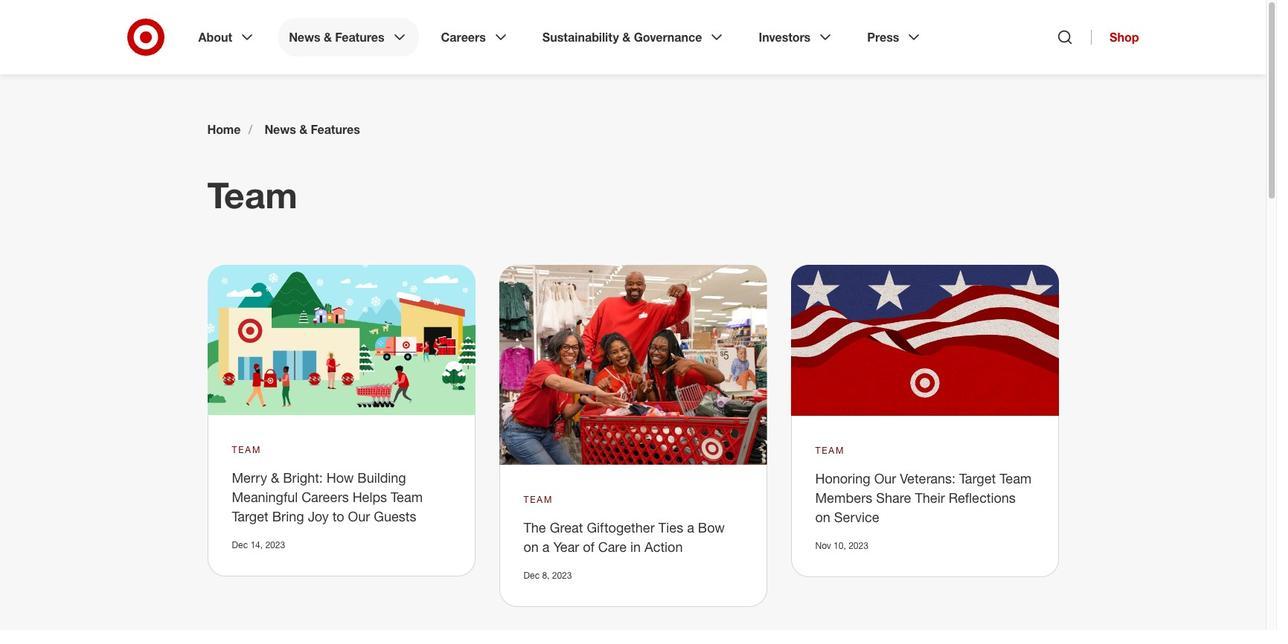 Task type: vqa. For each thing, say whether or not it's contained in the screenshot.
right Dec
yes



Task type: describe. For each thing, give the bounding box(es) containing it.
helps
[[352, 489, 387, 505]]

0 vertical spatial news & features link
[[278, 18, 419, 57]]

dec for the great giftogether ties a bow on a year of care in action
[[524, 570, 540, 582]]

the great giftogether ties a bow on a year of care in action link
[[524, 520, 725, 555]]

nov
[[815, 540, 831, 551]]

care
[[598, 539, 627, 555]]

careers inside careers link
[[441, 30, 486, 45]]

honoring our veterans: target team members share their reflections on service link
[[815, 470, 1032, 525]]

target team members pose around a target cart as they shop for the great giftogether. image
[[499, 265, 767, 465]]

shop link
[[1091, 30, 1139, 45]]

2023 for of
[[552, 570, 572, 582]]

our inside honoring our veterans: target team members share their reflections on service
[[874, 470, 896, 486]]

sustainability
[[542, 30, 619, 45]]

an illustration showing team members working at a target store and distribution center while snow falls. image
[[207, 265, 475, 415]]

honoring
[[815, 470, 871, 486]]

team link for the
[[524, 494, 553, 507]]

1 vertical spatial a
[[542, 539, 550, 555]]

& for merry & bright: how building meaningful careers helps team target bring joy to our guests link
[[271, 470, 279, 486]]

in
[[630, 539, 641, 555]]

about
[[198, 30, 232, 45]]

the
[[524, 520, 546, 536]]

dec for merry & bright: how building meaningful careers helps team target bring joy to our guests
[[232, 540, 248, 551]]

honoring our veterans: target team members share their reflections on service
[[815, 470, 1032, 525]]

governance
[[634, 30, 702, 45]]

guests
[[374, 508, 416, 525]]

about link
[[188, 18, 267, 57]]

shop
[[1110, 30, 1139, 45]]

2023 for on
[[849, 540, 868, 551]]

0 vertical spatial features
[[335, 30, 384, 45]]

dec 14, 2023
[[232, 540, 285, 551]]

meaningful
[[232, 489, 298, 505]]

bright:
[[283, 470, 323, 486]]

10,
[[834, 540, 846, 551]]

news & features for the top news & features link
[[289, 30, 384, 45]]

investors link
[[748, 18, 845, 57]]

press link
[[857, 18, 934, 57]]

great
[[550, 520, 583, 536]]

bow
[[698, 520, 725, 536]]

1 vertical spatial news & features link
[[264, 122, 360, 137]]

on inside honoring our veterans: target team members share their reflections on service
[[815, 509, 830, 525]]

team up 'merry'
[[232, 444, 261, 456]]

veterans:
[[900, 470, 956, 486]]

team inside honoring our veterans: target team members share their reflections on service
[[1000, 470, 1032, 486]]

team inside merry & bright: how building meaningful careers helps team target bring joy to our guests
[[391, 489, 423, 505]]

news for the top news & features link
[[289, 30, 320, 45]]

team up the
[[524, 494, 553, 506]]

1 vertical spatial features
[[311, 122, 360, 137]]

2023 for target
[[265, 540, 285, 551]]



Task type: locate. For each thing, give the bounding box(es) containing it.
team up guests
[[391, 489, 423, 505]]

dec left '8,'
[[524, 570, 540, 582]]

0 horizontal spatial careers
[[302, 489, 349, 505]]

sustainability & governance
[[542, 30, 702, 45]]

0 vertical spatial careers
[[441, 30, 486, 45]]

investors
[[759, 30, 811, 45]]

on down members in the right bottom of the page
[[815, 509, 830, 525]]

the great giftogether ties a bow on a year of care in action
[[524, 520, 725, 555]]

0 horizontal spatial our
[[348, 508, 370, 525]]

news & features for bottom news & features link
[[264, 122, 360, 137]]

giftogether
[[587, 520, 655, 536]]

share
[[876, 489, 911, 506]]

joy
[[308, 508, 329, 525]]

0 horizontal spatial 2023
[[265, 540, 285, 551]]

year
[[553, 539, 579, 555]]

1 vertical spatial target
[[232, 508, 268, 525]]

1 horizontal spatial dec
[[524, 570, 540, 582]]

0 horizontal spatial a
[[542, 539, 550, 555]]

team link for merry
[[232, 444, 261, 457]]

1 vertical spatial dec
[[524, 570, 540, 582]]

0 vertical spatial news & features
[[289, 30, 384, 45]]

home
[[207, 122, 241, 137]]

team up reflections
[[1000, 470, 1032, 486]]

team
[[207, 173, 297, 217], [232, 444, 261, 456], [815, 445, 845, 456], [1000, 470, 1032, 486], [391, 489, 423, 505], [524, 494, 553, 506]]

dec
[[232, 540, 248, 551], [524, 570, 540, 582]]

2023 right '8,'
[[552, 570, 572, 582]]

bring
[[272, 508, 304, 525]]

&
[[324, 30, 332, 45], [622, 30, 630, 45], [299, 122, 307, 137], [271, 470, 279, 486]]

careers link
[[431, 18, 520, 57]]

team link up the
[[524, 494, 553, 507]]

1 horizontal spatial 2023
[[552, 570, 572, 582]]

nov 10, 2023
[[815, 540, 868, 551]]

our up share
[[874, 470, 896, 486]]

action
[[645, 539, 683, 555]]

1 vertical spatial news
[[264, 122, 296, 137]]

a graphic of a red, white and blue flag with white stars and the target logo. image
[[791, 265, 1059, 416]]

how
[[327, 470, 354, 486]]

0 vertical spatial target
[[959, 470, 996, 486]]

building
[[357, 470, 406, 486]]

reflections
[[949, 489, 1016, 506]]

1 vertical spatial careers
[[302, 489, 349, 505]]

merry
[[232, 470, 267, 486]]

team link up 'merry'
[[232, 444, 261, 457]]

& for the top news & features link
[[324, 30, 332, 45]]

our
[[874, 470, 896, 486], [348, 508, 370, 525]]

on down the
[[524, 539, 539, 555]]

0 horizontal spatial on
[[524, 539, 539, 555]]

target up reflections
[[959, 470, 996, 486]]

careers inside merry & bright: how building meaningful careers helps team target bring joy to our guests
[[302, 489, 349, 505]]

team up honoring
[[815, 445, 845, 456]]

0 horizontal spatial target
[[232, 508, 268, 525]]

of
[[583, 539, 595, 555]]

0 vertical spatial our
[[874, 470, 896, 486]]

press
[[867, 30, 899, 45]]

2 horizontal spatial team link
[[815, 444, 845, 457]]

target inside honoring our veterans: target team members share their reflections on service
[[959, 470, 996, 486]]

& for bottom news & features link
[[299, 122, 307, 137]]

news
[[289, 30, 320, 45], [264, 122, 296, 137]]

team link
[[232, 444, 261, 457], [815, 444, 845, 457], [524, 494, 553, 507]]

a left year
[[542, 539, 550, 555]]

2023 right 14,
[[265, 540, 285, 551]]

our inside merry & bright: how building meaningful careers helps team target bring joy to our guests
[[348, 508, 370, 525]]

careers
[[441, 30, 486, 45], [302, 489, 349, 505]]

a right ties
[[687, 520, 694, 536]]

on inside the great giftogether ties a bow on a year of care in action
[[524, 539, 539, 555]]

1 horizontal spatial a
[[687, 520, 694, 536]]

target inside merry & bright: how building meaningful careers helps team target bring joy to our guests
[[232, 508, 268, 525]]

1 horizontal spatial careers
[[441, 30, 486, 45]]

team link up honoring
[[815, 444, 845, 457]]

1 horizontal spatial our
[[874, 470, 896, 486]]

2 horizontal spatial 2023
[[849, 540, 868, 551]]

sustainability & governance link
[[532, 18, 736, 57]]

to
[[332, 508, 344, 525]]

0 vertical spatial a
[[687, 520, 694, 536]]

2023 right 10,
[[849, 540, 868, 551]]

dec 8, 2023
[[524, 570, 572, 582]]

0 vertical spatial news
[[289, 30, 320, 45]]

news & features
[[289, 30, 384, 45], [264, 122, 360, 137]]

& for sustainability & governance link
[[622, 30, 630, 45]]

team down home link
[[207, 173, 297, 217]]

ties
[[659, 520, 683, 536]]

1 horizontal spatial target
[[959, 470, 996, 486]]

& inside merry & bright: how building meaningful careers helps team target bring joy to our guests
[[271, 470, 279, 486]]

merry & bright: how building meaningful careers helps team target bring joy to our guests
[[232, 470, 423, 525]]

1 vertical spatial news & features
[[264, 122, 360, 137]]

news & features link
[[278, 18, 419, 57], [264, 122, 360, 137]]

members
[[815, 489, 872, 506]]

team link for honoring
[[815, 444, 845, 457]]

1 horizontal spatial team link
[[524, 494, 553, 507]]

14,
[[250, 540, 263, 551]]

0 vertical spatial on
[[815, 509, 830, 525]]

1 vertical spatial our
[[348, 508, 370, 525]]

0 vertical spatial dec
[[232, 540, 248, 551]]

news for bottom news & features link
[[264, 122, 296, 137]]

home link
[[207, 122, 241, 137]]

1 vertical spatial on
[[524, 539, 539, 555]]

0 horizontal spatial team link
[[232, 444, 261, 457]]

merry & bright: how building meaningful careers helps team target bring joy to our guests link
[[232, 470, 423, 525]]

on
[[815, 509, 830, 525], [524, 539, 539, 555]]

target down meaningful
[[232, 508, 268, 525]]

1 horizontal spatial on
[[815, 509, 830, 525]]

features
[[335, 30, 384, 45], [311, 122, 360, 137]]

target
[[959, 470, 996, 486], [232, 508, 268, 525]]

8,
[[542, 570, 550, 582]]

2023
[[265, 540, 285, 551], [849, 540, 868, 551], [552, 570, 572, 582]]

a
[[687, 520, 694, 536], [542, 539, 550, 555]]

their
[[915, 489, 945, 506]]

0 horizontal spatial dec
[[232, 540, 248, 551]]

service
[[834, 509, 879, 525]]

our right to
[[348, 508, 370, 525]]

dec left 14,
[[232, 540, 248, 551]]



